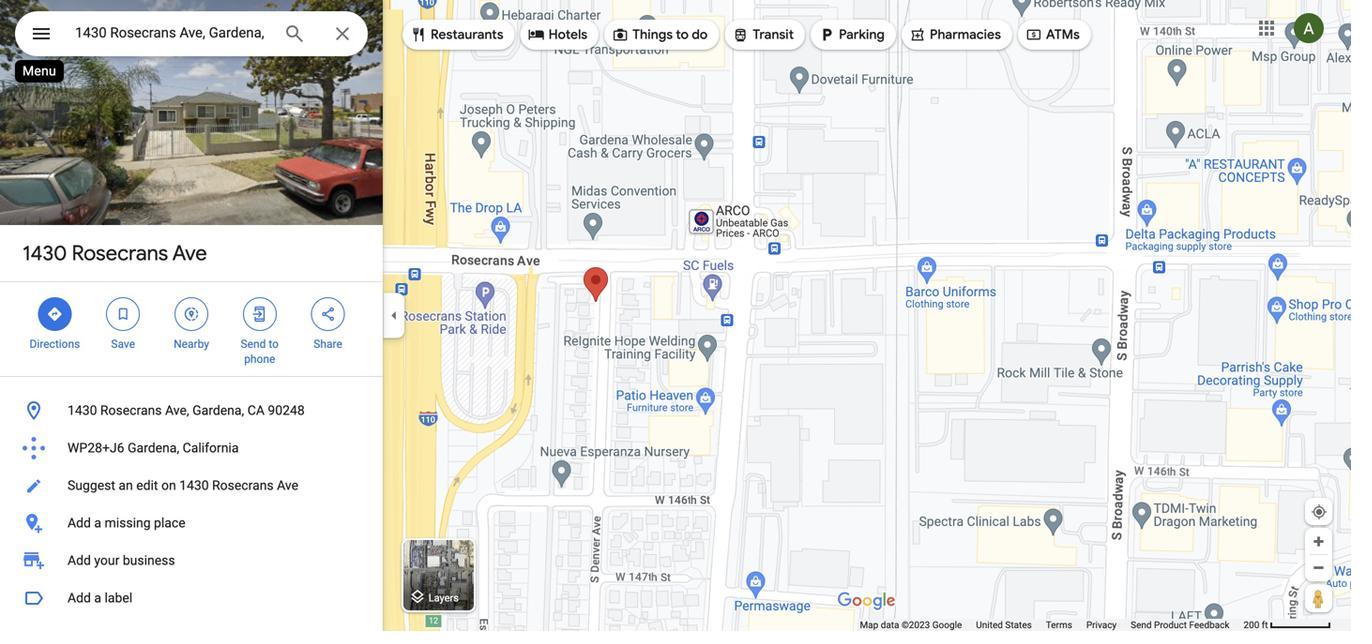 Task type: describe. For each thing, give the bounding box(es) containing it.
send to phone
[[241, 338, 279, 366]]

90248
[[268, 403, 305, 419]]

 things to do
[[612, 24, 708, 45]]

wp28+j6 gardena, california
[[68, 441, 239, 456]]

product
[[1155, 620, 1188, 631]]

transit
[[753, 26, 794, 43]]

suggest
[[68, 478, 115, 494]]

privacy button
[[1087, 620, 1117, 632]]

rosecrans inside button
[[212, 478, 274, 494]]


[[819, 24, 836, 45]]

to inside send to phone
[[269, 338, 279, 351]]


[[251, 304, 268, 325]]


[[30, 20, 53, 47]]


[[528, 24, 545, 45]]

show street view coverage image
[[1306, 585, 1333, 613]]

your
[[94, 553, 120, 569]]

add a missing place button
[[0, 505, 383, 543]]

california
[[183, 441, 239, 456]]

actions for 1430 rosecrans ave region
[[0, 283, 383, 376]]

data
[[881, 620, 900, 631]]

 atms
[[1026, 24, 1080, 45]]

1430 inside button
[[179, 478, 209, 494]]

1430 rosecrans ave main content
[[0, 0, 383, 632]]

things
[[633, 26, 673, 43]]

a for missing
[[94, 516, 101, 531]]

 hotels
[[528, 24, 588, 45]]

zoom out image
[[1312, 561, 1327, 575]]

200
[[1244, 620, 1260, 631]]

collapse side panel image
[[384, 306, 405, 326]]

states
[[1006, 620, 1032, 631]]

zoom in image
[[1312, 535, 1327, 549]]

terms button
[[1047, 620, 1073, 632]]

privacy
[[1087, 620, 1117, 631]]

wp28+j6
[[68, 441, 124, 456]]

1430 for 1430 rosecrans ave, gardena, ca 90248
[[68, 403, 97, 419]]

united states button
[[977, 620, 1032, 632]]


[[320, 304, 337, 325]]

add your business
[[68, 553, 175, 569]]

1430 Rosecrans Ave, Gardena, CA 90248 field
[[15, 11, 368, 56]]

1430 rosecrans ave, gardena, ca 90248
[[68, 403, 305, 419]]

google
[[933, 620, 963, 631]]

send for send product feedback
[[1131, 620, 1152, 631]]

200 ft button
[[1244, 620, 1332, 631]]

feedback
[[1190, 620, 1230, 631]]

terms
[[1047, 620, 1073, 631]]

rosecrans for ave
[[72, 240, 168, 267]]

nearby
[[174, 338, 209, 351]]


[[733, 24, 749, 45]]


[[46, 304, 63, 325]]

add for add a missing place
[[68, 516, 91, 531]]

to inside the  things to do
[[676, 26, 689, 43]]

send product feedback
[[1131, 620, 1230, 631]]

suggest an edit on 1430 rosecrans ave
[[68, 478, 299, 494]]

layers
[[429, 593, 459, 604]]

footer inside google maps element
[[860, 620, 1244, 632]]

add your business link
[[0, 543, 383, 580]]



Task type: locate. For each thing, give the bounding box(es) containing it.
footer containing map data ©2023 google
[[860, 620, 1244, 632]]

suggest an edit on 1430 rosecrans ave button
[[0, 468, 383, 505]]

edit
[[136, 478, 158, 494]]

save
[[111, 338, 135, 351]]

parking
[[839, 26, 885, 43]]

2 vertical spatial 1430
[[179, 478, 209, 494]]

send inside send to phone
[[241, 338, 266, 351]]

missing
[[105, 516, 151, 531]]

ca
[[248, 403, 265, 419]]

3 add from the top
[[68, 591, 91, 606]]

0 vertical spatial gardena,
[[193, 403, 244, 419]]

rosecrans down "california"
[[212, 478, 274, 494]]

add a label
[[68, 591, 133, 606]]

0 vertical spatial send
[[241, 338, 266, 351]]

google maps element
[[0, 0, 1352, 632]]

rosecrans up 
[[72, 240, 168, 267]]

add a missing place
[[68, 516, 186, 531]]

1 horizontal spatial 1430
[[68, 403, 97, 419]]

1 vertical spatial 1430
[[68, 403, 97, 419]]

gardena, inside wp28+j6 gardena, california button
[[128, 441, 179, 456]]

1430 up wp28+j6
[[68, 403, 97, 419]]

send
[[241, 338, 266, 351], [1131, 620, 1152, 631]]

1 vertical spatial to
[[269, 338, 279, 351]]

0 horizontal spatial to
[[269, 338, 279, 351]]

200 ft
[[1244, 620, 1269, 631]]

ave up 
[[172, 240, 207, 267]]

 search field
[[15, 11, 368, 60]]

 pharmacies
[[910, 24, 1002, 45]]

add down suggest
[[68, 516, 91, 531]]

gardena, up edit at the bottom left of page
[[128, 441, 179, 456]]

add for add your business
[[68, 553, 91, 569]]

a left missing
[[94, 516, 101, 531]]

restaurants
[[431, 26, 504, 43]]


[[410, 24, 427, 45]]


[[910, 24, 927, 45]]

gardena, left ca
[[193, 403, 244, 419]]

send for send to phone
[[241, 338, 266, 351]]

0 vertical spatial add
[[68, 516, 91, 531]]

to
[[676, 26, 689, 43], [269, 338, 279, 351]]

send inside button
[[1131, 620, 1152, 631]]

to up phone at left bottom
[[269, 338, 279, 351]]

1 horizontal spatial send
[[1131, 620, 1152, 631]]

ft
[[1262, 620, 1269, 631]]

ave,
[[165, 403, 189, 419]]

business
[[123, 553, 175, 569]]

0 vertical spatial to
[[676, 26, 689, 43]]

hotels
[[549, 26, 588, 43]]

united
[[977, 620, 1004, 631]]

0 horizontal spatial 1430
[[23, 240, 67, 267]]

1430 right on
[[179, 478, 209, 494]]

united states
[[977, 620, 1032, 631]]

google account: angela cha  
(angela.cha@adept.ai) image
[[1295, 13, 1325, 43]]

1 vertical spatial a
[[94, 591, 101, 606]]

place
[[154, 516, 186, 531]]

atms
[[1047, 26, 1080, 43]]

gardena,
[[193, 403, 244, 419], [128, 441, 179, 456]]

rosecrans
[[72, 240, 168, 267], [100, 403, 162, 419], [212, 478, 274, 494]]

add inside button
[[68, 591, 91, 606]]

add left label
[[68, 591, 91, 606]]

 button
[[15, 11, 68, 60]]

an
[[119, 478, 133, 494]]

phone
[[244, 353, 275, 366]]

directions
[[30, 338, 80, 351]]

1 vertical spatial rosecrans
[[100, 403, 162, 419]]

0 vertical spatial ave
[[172, 240, 207, 267]]

rosecrans for ave,
[[100, 403, 162, 419]]


[[1026, 24, 1043, 45]]

add a label button
[[0, 580, 383, 618]]

add for add a label
[[68, 591, 91, 606]]

©2023
[[902, 620, 931, 631]]


[[183, 304, 200, 325]]

do
[[692, 26, 708, 43]]

1430
[[23, 240, 67, 267], [68, 403, 97, 419], [179, 478, 209, 494]]

a left label
[[94, 591, 101, 606]]

0 vertical spatial 1430
[[23, 240, 67, 267]]

ave down 90248
[[277, 478, 299, 494]]

None field
[[75, 22, 268, 44]]

send left the product on the right
[[1131, 620, 1152, 631]]

1430 inside button
[[68, 403, 97, 419]]

show your location image
[[1312, 504, 1328, 521]]


[[115, 304, 132, 325]]

1430 rosecrans ave, gardena, ca 90248 button
[[0, 392, 383, 430]]

ave
[[172, 240, 207, 267], [277, 478, 299, 494]]

1 vertical spatial gardena,
[[128, 441, 179, 456]]

0 horizontal spatial send
[[241, 338, 266, 351]]

a
[[94, 516, 101, 531], [94, 591, 101, 606]]

send up phone at left bottom
[[241, 338, 266, 351]]

2 a from the top
[[94, 591, 101, 606]]

share
[[314, 338, 343, 351]]

2 add from the top
[[68, 553, 91, 569]]

1 vertical spatial send
[[1131, 620, 1152, 631]]


[[612, 24, 629, 45]]

pharmacies
[[930, 26, 1002, 43]]

1 a from the top
[[94, 516, 101, 531]]

0 vertical spatial a
[[94, 516, 101, 531]]

map
[[860, 620, 879, 631]]

send product feedback button
[[1131, 620, 1230, 632]]

0 vertical spatial rosecrans
[[72, 240, 168, 267]]

0 horizontal spatial ave
[[172, 240, 207, 267]]

a inside button
[[94, 591, 101, 606]]

to left do
[[676, 26, 689, 43]]

2 horizontal spatial 1430
[[179, 478, 209, 494]]

gardena, inside "1430 rosecrans ave, gardena, ca 90248" button
[[193, 403, 244, 419]]

1 horizontal spatial gardena,
[[193, 403, 244, 419]]

1 horizontal spatial to
[[676, 26, 689, 43]]

2 vertical spatial rosecrans
[[212, 478, 274, 494]]

1430 for 1430 rosecrans ave
[[23, 240, 67, 267]]

add inside button
[[68, 516, 91, 531]]

 parking
[[819, 24, 885, 45]]

ave inside button
[[277, 478, 299, 494]]

footer
[[860, 620, 1244, 632]]

1 horizontal spatial ave
[[277, 478, 299, 494]]

label
[[105, 591, 133, 606]]

 restaurants
[[410, 24, 504, 45]]

1 vertical spatial ave
[[277, 478, 299, 494]]

1430 up ''
[[23, 240, 67, 267]]

map data ©2023 google
[[860, 620, 963, 631]]

1 vertical spatial add
[[68, 553, 91, 569]]

rosecrans up wp28+j6 gardena, california
[[100, 403, 162, 419]]

a for label
[[94, 591, 101, 606]]

0 horizontal spatial gardena,
[[128, 441, 179, 456]]

wp28+j6 gardena, california button
[[0, 430, 383, 468]]

a inside button
[[94, 516, 101, 531]]

add left your
[[68, 553, 91, 569]]

1430 rosecrans ave
[[23, 240, 207, 267]]

none field inside 1430 rosecrans ave, gardena, ca 90248 "field"
[[75, 22, 268, 44]]

add
[[68, 516, 91, 531], [68, 553, 91, 569], [68, 591, 91, 606]]

1 add from the top
[[68, 516, 91, 531]]

 transit
[[733, 24, 794, 45]]

2 vertical spatial add
[[68, 591, 91, 606]]

rosecrans inside button
[[100, 403, 162, 419]]

on
[[161, 478, 176, 494]]



Task type: vqa. For each thing, say whether or not it's contained in the screenshot.
2650 Welton St, Denver, CO 80205 "field"
no



